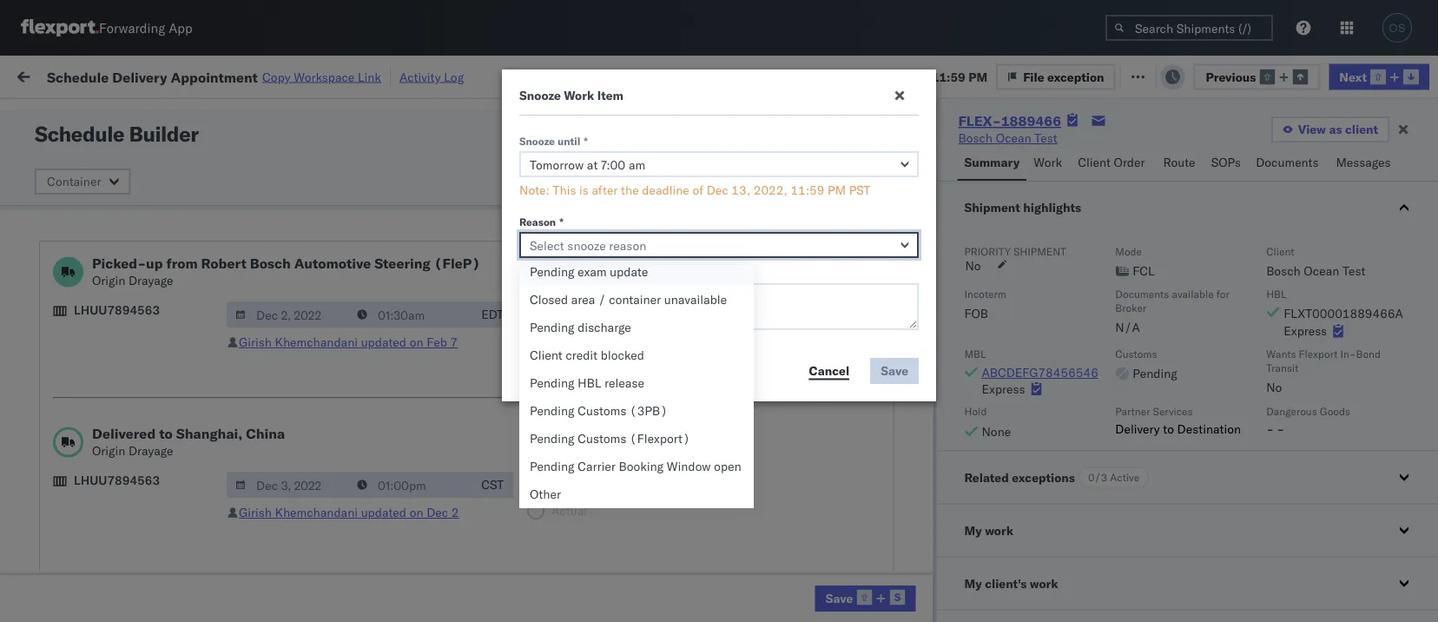 Task type: describe. For each thing, give the bounding box(es) containing it.
bosch down credit
[[546, 365, 581, 381]]

activity
[[400, 69, 441, 84]]

4 11:59 pm pdt, nov 4, 2022 from the top
[[182, 327, 341, 342]]

messages button
[[1330, 147, 1401, 181]]

2 schedule delivery appointment button from the top
[[40, 325, 214, 344]]

customs up delivered
[[83, 394, 131, 409]]

from inside picked-up from robert bosch automotive steering (flep) origin drayage
[[166, 255, 198, 272]]

5 test123456 from the top
[[1085, 404, 1158, 419]]

name
[[577, 142, 605, 155]]

9 ocean fcl from the top
[[434, 518, 494, 533]]

copy
[[262, 69, 291, 84]]

client for bosch
[[1267, 245, 1295, 258]]

client name button
[[538, 138, 633, 156]]

2 ceau7522281, hlxu6269489, hlxu8034992 from the top
[[972, 250, 1242, 265]]

2 hlxu8034992 from the top
[[1157, 250, 1242, 265]]

0 horizontal spatial for
[[165, 108, 180, 121]]

delivery down picked-
[[95, 326, 139, 341]]

khemchandani for china
[[275, 505, 358, 520]]

1 horizontal spatial no
[[966, 258, 981, 273]]

mbl/mawb
[[1085, 142, 1146, 155]]

app
[[169, 20, 193, 36]]

upload customs clearance documents link for 1st 'upload customs clearance documents' 'button' from the bottom of the page
[[40, 393, 247, 428]]

6 ca from the top
[[40, 564, 56, 579]]

(3pb)
[[630, 403, 668, 418]]

1893174
[[898, 556, 951, 572]]

bosch inside client bosch ocean test incoterm fob
[[1267, 263, 1301, 278]]

mmm d, yyyy text field for china
[[227, 472, 350, 498]]

work inside my client's work 'button'
[[1030, 576, 1059, 591]]

from for schedule pickup from los angeles, ca link corresponding to 2nd schedule pickup from los angeles, ca button
[[135, 279, 161, 295]]

dec left 24,
[[263, 518, 286, 533]]

track
[[442, 67, 470, 83]]

3 schedule pickup from los angeles, ca from the top
[[40, 356, 234, 388]]

karl
[[808, 595, 831, 610]]

1 flex-1846748 from the top
[[861, 212, 951, 228]]

mbl/mawb numbers
[[1085, 142, 1191, 155]]

services
[[1153, 405, 1193, 418]]

0 vertical spatial abcdefg78456546
[[982, 365, 1099, 380]]

3 flex-1846748 from the top
[[861, 289, 951, 304]]

next button
[[1330, 64, 1430, 90]]

operator
[[1302, 142, 1344, 155]]

priority shipment
[[965, 245, 1067, 258]]

1 vertical spatial appointment
[[142, 212, 214, 227]]

snooze work item
[[520, 88, 624, 103]]

2 schedule delivery appointment link from the top
[[40, 325, 214, 343]]

highlights
[[1024, 200, 1082, 215]]

pst, for 12,
[[241, 556, 267, 572]]

risk
[[359, 67, 379, 83]]

my client's work button
[[937, 557, 1439, 609]]

cancel button
[[799, 358, 860, 384]]

1 vertical spatial hbl
[[578, 375, 602, 391]]

gvcu5265864
[[972, 594, 1058, 609]]

1 11:59 pm pdt, nov 4, 2022 from the top
[[182, 212, 341, 228]]

bosch down "(optional)"
[[659, 289, 694, 304]]

pickup for confirm pickup from los angeles, ca "button"
[[88, 470, 125, 486]]

1 schedule pickup from los angeles, ca from the top
[[40, 241, 234, 274]]

(flexport)
[[630, 431, 690, 446]]

on for delivered to shanghai, china
[[410, 505, 424, 520]]

consignee inside button
[[659, 142, 709, 155]]

6:00 am pst, dec 24, 2022
[[182, 518, 341, 533]]

my for my client's work 'button'
[[965, 576, 982, 591]]

drayage inside delivered to shanghai, china origin drayage
[[129, 443, 173, 458]]

los for 3rd schedule pickup from los angeles, ca button from the top
[[164, 356, 183, 371]]

workitem
[[19, 142, 68, 155]]

4:00 pm pst, dec 23, 2022
[[182, 480, 340, 495]]

1 hlxu8034992 from the top
[[1157, 212, 1242, 227]]

2 11:59 pm pdt, nov 4, 2022 from the top
[[182, 251, 341, 266]]

status : ready for work, blocked, in progress
[[94, 108, 314, 121]]

bosch down pending hbl release
[[546, 404, 581, 419]]

transit
[[1267, 361, 1299, 374]]

bosch up (flexport)
[[659, 404, 694, 419]]

os
[[1390, 21, 1406, 34]]

1 vertical spatial abcdefg78456546
[[1085, 442, 1202, 457]]

schedule pickup from los angeles, ca link for fifth schedule pickup from los angeles, ca button from the top of the page
[[40, 546, 247, 581]]

lock schedule
[[564, 169, 645, 184]]

dec right of
[[707, 182, 729, 198]]

Tomorrow at 7:00 am text field
[[520, 151, 919, 177]]

blocked
[[601, 348, 645, 363]]

window
[[667, 459, 711, 474]]

delivery up picked-
[[95, 212, 139, 227]]

1 demo from the top
[[595, 174, 627, 189]]

import work
[[146, 67, 219, 83]]

pending for pending discharge
[[530, 320, 575, 335]]

Search Shipments (/) text field
[[1106, 15, 1274, 41]]

1 test123456 from the top
[[1085, 251, 1158, 266]]

client for name
[[546, 142, 575, 155]]

filtered by:
[[17, 106, 80, 122]]

activity log
[[400, 69, 464, 84]]

pending customs (3pb)
[[530, 403, 668, 418]]

consignee up the account
[[740, 556, 798, 572]]

6 ceau7522281, hlxu6269489, hlxu8034992 from the top
[[972, 403, 1242, 418]]

4 schedule pickup from los angeles, ca button from the top
[[40, 431, 247, 468]]

status
[[94, 108, 124, 121]]

work,
[[182, 108, 210, 121]]

workspace
[[294, 69, 355, 84]]

mbl
[[965, 347, 986, 360]]

4 ceau7522281, from the top
[[972, 327, 1061, 342]]

additional
[[520, 266, 572, 279]]

n/a
[[1116, 320, 1141, 335]]

goods
[[1320, 405, 1351, 418]]

workitem button
[[10, 138, 252, 156]]

1 horizontal spatial *
[[584, 134, 588, 147]]

bosch up bookings at left
[[659, 518, 694, 533]]

documents inside documents available for broker n/a
[[1116, 287, 1170, 300]]

area
[[571, 292, 595, 307]]

customs down pending customs (3pb)
[[578, 431, 627, 446]]

bosch down unavailable
[[659, 327, 694, 342]]

5 ceau7522281, hlxu6269489, hlxu8034992 from the top
[[972, 365, 1242, 380]]

pending for pending
[[1133, 366, 1178, 381]]

1 savant from the top
[[1342, 174, 1380, 189]]

0 vertical spatial hbl
[[1267, 287, 1287, 300]]

5 schedule pickup from los angeles, ca button from the top
[[40, 546, 247, 583]]

2023
[[314, 556, 344, 572]]

partner services delivery to destination
[[1116, 405, 1242, 436]]

pending for pending carrier booking window open
[[530, 459, 575, 474]]

2 vertical spatial 13,
[[296, 442, 315, 457]]

girish khemchandani updated on dec 2
[[239, 505, 459, 520]]

-- : -- -- text field for delivered to shanghai, china
[[348, 472, 472, 498]]

2 upload customs clearance documents button from the top
[[40, 393, 247, 430]]

comments
[[574, 266, 626, 279]]

2 vertical spatial flexport
[[546, 556, 592, 572]]

0 horizontal spatial exception
[[1048, 69, 1105, 84]]

ori
[[1422, 595, 1439, 610]]

china
[[246, 425, 285, 442]]

customs down the n/a
[[1116, 347, 1158, 360]]

dec up 23,
[[270, 442, 293, 457]]

1 lhuu7894563, uetu5238478 from the top
[[972, 441, 1150, 457]]

2 vertical spatial appointment
[[142, 326, 214, 341]]

4 1846748 from the top
[[898, 327, 951, 342]]

automotive
[[294, 255, 371, 272]]

5 resize handle column header from the left
[[630, 135, 651, 622]]

update
[[610, 264, 648, 279]]

mmm d, yyyy text field for robert
[[227, 301, 350, 328]]

reason *
[[520, 215, 564, 228]]

schedule pickup from los angeles, ca link for 2nd schedule pickup from los angeles, ca button
[[40, 278, 247, 313]]

5 ocean fcl from the top
[[434, 327, 494, 342]]

work for snooze
[[564, 88, 594, 103]]

schedule pickup from los angeles, ca link for 2nd schedule pickup from los angeles, ca button from the bottom
[[40, 431, 247, 466]]

express for mbl
[[982, 381, 1026, 396]]

(optional)
[[630, 266, 686, 279]]

this
[[553, 182, 576, 198]]

5 hlxu8034992 from the top
[[1157, 365, 1242, 380]]

1 horizontal spatial exception
[[1167, 67, 1224, 83]]

bosch down this
[[546, 212, 581, 228]]

unavailable
[[664, 292, 727, 307]]

11:59 pm pst, dec 13, 2022
[[182, 442, 348, 457]]

0 vertical spatial 13,
[[910, 69, 929, 84]]

3 ocean fcl from the top
[[434, 251, 494, 266]]

4 ceau7522281, hlxu6269489, hlxu8034992 from the top
[[972, 327, 1242, 342]]

maeu9408431
[[1085, 595, 1173, 610]]

8 resize handle column header from the left
[[1056, 135, 1076, 622]]

dec left 2
[[427, 505, 448, 520]]

1 4, from the top
[[297, 212, 308, 228]]

schedule builder
[[35, 121, 199, 147]]

route
[[1164, 155, 1196, 170]]

bosch down carrier
[[546, 480, 581, 495]]

bosch up additional
[[546, 251, 581, 266]]

pickup for fifth schedule pickup from los angeles, ca button from the bottom of the page
[[95, 241, 132, 256]]

caiu7969337
[[972, 174, 1054, 189]]

from for schedule pickup from los angeles, ca link related to 2nd schedule pickup from los angeles, ca button from the bottom
[[135, 432, 161, 447]]

fob
[[965, 306, 989, 321]]

action
[[1379, 67, 1417, 83]]

incoterm
[[965, 287, 1007, 300]]

clearance for first 'upload customs clearance documents' 'button'
[[135, 165, 190, 180]]

3 hlxu8034992 from the top
[[1157, 288, 1242, 304]]

bosch down additional
[[546, 289, 581, 304]]

pst, for 23,
[[233, 480, 260, 495]]

0 vertical spatial my
[[17, 63, 45, 87]]

dates
[[794, 169, 825, 184]]

6 ocean fcl from the top
[[434, 365, 494, 381]]

los for fifth schedule pickup from los angeles, ca button from the bottom of the page
[[164, 241, 183, 256]]

ocean inside client bosch ocean test incoterm fob
[[1304, 263, 1340, 278]]

8 ocean fcl from the top
[[434, 480, 494, 495]]

Search Work text field
[[855, 62, 1045, 88]]

snooze for snooze work item
[[520, 88, 561, 103]]

mbl/mawb numbers button
[[1076, 138, 1276, 156]]

4 nov from the top
[[271, 327, 294, 342]]

0 vertical spatial on
[[425, 67, 439, 83]]

the
[[621, 182, 639, 198]]

work for import
[[189, 67, 219, 83]]

confirm for confirm delivery
[[40, 517, 84, 533]]

flex-1660288
[[861, 174, 951, 189]]

5 flex-1846748 from the top
[[861, 365, 951, 381]]

wants
[[1267, 347, 1297, 360]]

0 horizontal spatial file
[[1024, 69, 1045, 84]]

1 omkar savant from the top
[[1302, 174, 1380, 189]]

1 omkar from the top
[[1302, 174, 1339, 189]]

bosch down 'deadline'
[[659, 212, 694, 228]]

to inside delivered to shanghai, china origin drayage
[[159, 425, 173, 442]]

other
[[530, 487, 561, 502]]

pending for pending exam update
[[530, 264, 575, 279]]

bosch down window
[[659, 480, 694, 495]]

khemchandani for robert
[[275, 334, 358, 350]]

dangerous goods - -
[[1267, 405, 1351, 436]]

3 4, from the top
[[297, 289, 308, 304]]

2 vertical spatial abcdefg78456546
[[1085, 480, 1202, 495]]

cascading
[[733, 169, 791, 184]]

for inside documents available for broker n/a
[[1217, 287, 1230, 300]]

4 4, from the top
[[297, 327, 308, 342]]

4 hlxu8034992 from the top
[[1157, 327, 1242, 342]]

1 horizontal spatial file exception
[[1143, 67, 1224, 83]]

client's
[[985, 576, 1027, 591]]

angeles, for schedule pickup from los angeles, ca link related to fifth schedule pickup from los angeles, ca button from the top of the page
[[186, 547, 234, 562]]

-- : -- -- text field for picked-up from robert bosch automotive steering (flep)
[[348, 301, 472, 328]]

2 ocean fcl from the top
[[434, 212, 494, 228]]

(flep)
[[434, 255, 481, 272]]

forwarding
[[99, 20, 165, 36]]

3 uetu5238478 from the top
[[1065, 518, 1150, 533]]

1 ocean fcl from the top
[[434, 174, 494, 189]]

pending for pending customs (3pb)
[[530, 403, 575, 418]]

to inside partner services delivery to destination
[[1164, 421, 1175, 436]]

3 omkar from the top
[[1302, 327, 1339, 342]]

pst, for 24,
[[234, 518, 260, 533]]

0 horizontal spatial file exception
[[1024, 69, 1105, 84]]

6 flex-1846748 from the top
[[861, 404, 951, 419]]

schedule pickup from los angeles, ca link for fifth schedule pickup from los angeles, ca button from the bottom of the page
[[40, 240, 247, 275]]

client order button
[[1071, 147, 1157, 181]]

3 resize handle column header from the left
[[404, 135, 425, 622]]

documents available for broker n/a
[[1116, 287, 1230, 335]]

flex-1889466 link
[[959, 112, 1062, 129]]

1 schedule delivery appointment button from the top
[[40, 211, 214, 230]]

bond
[[1357, 347, 1381, 360]]

3 1846748 from the top
[[898, 289, 951, 304]]

pending for pending hbl release
[[530, 375, 575, 391]]

4 resize handle column header from the left
[[517, 135, 538, 622]]

2 1846748 from the top
[[898, 251, 951, 266]]

bosch up credit
[[546, 327, 581, 342]]

at
[[345, 67, 356, 83]]

5 1846748 from the top
[[898, 365, 951, 381]]

carrier
[[578, 459, 616, 474]]

0 horizontal spatial my work
[[17, 63, 95, 87]]

previous
[[1206, 69, 1257, 84]]

1 pdt, from the top
[[241, 212, 268, 228]]

4 flex-1846748 from the top
[[861, 327, 951, 342]]

angeles, for schedule pickup from los angeles, ca link associated with 3rd schedule pickup from los angeles, ca button from the top
[[186, 356, 234, 371]]

updated for delivered to shanghai, china
[[361, 505, 407, 520]]

angeles, for schedule pickup from los angeles, ca link related to 2nd schedule pickup from los angeles, ca button from the bottom
[[186, 432, 234, 447]]

1 upload customs clearance documents button from the top
[[40, 164, 247, 200]]

11:59 pm pst, jan 12, 2023
[[182, 556, 344, 572]]

angeles, for schedule pickup from los angeles, ca link related to fifth schedule pickup from los angeles, ca button from the bottom of the page
[[186, 241, 234, 256]]

7
[[451, 334, 458, 350]]

confirm for confirm pickup from los angeles, ca
[[40, 470, 84, 486]]

due dec 13, 11:59 pm
[[859, 69, 988, 84]]

2 lhuu7894563, from the top
[[972, 480, 1062, 495]]

girish for china
[[239, 505, 272, 520]]

booking
[[619, 459, 664, 474]]

due
[[859, 69, 881, 84]]

4 pdt, from the top
[[241, 327, 268, 342]]

: for status
[[124, 108, 128, 121]]

10 ocean fcl from the top
[[434, 556, 494, 572]]

los for 2nd schedule pickup from los angeles, ca button from the bottom
[[164, 432, 183, 447]]

schedule pickup from los angeles, ca link for 3rd schedule pickup from los angeles, ca button from the top
[[40, 355, 247, 390]]

pending for pending customs (flexport)
[[530, 431, 575, 446]]

cascading dates
[[733, 169, 825, 184]]

client
[[1346, 122, 1379, 137]]

save
[[826, 590, 854, 606]]

2 flex-1846748 from the top
[[861, 251, 951, 266]]

is
[[580, 182, 589, 198]]

maeu9736123
[[1085, 556, 1173, 572]]

7 resize handle column header from the left
[[943, 135, 963, 622]]

bosch up (3pb)
[[659, 365, 694, 381]]



Task type: vqa. For each thing, say whether or not it's contained in the screenshot.
Job
no



Task type: locate. For each thing, give the bounding box(es) containing it.
4 hlxu6269489, from the top
[[1065, 327, 1153, 342]]

snooze left until
[[520, 134, 555, 147]]

lhuu7894563 for delivered to shanghai, china
[[74, 473, 160, 488]]

from down delivered
[[128, 470, 154, 486]]

1 vertical spatial savant
[[1342, 251, 1380, 266]]

0 horizontal spatial *
[[560, 215, 564, 228]]

hbl up wants
[[1267, 287, 1287, 300]]

6 hlxu8034992 from the top
[[1157, 403, 1242, 418]]

angeles, for schedule pickup from los angeles, ca link corresponding to 2nd schedule pickup from los angeles, ca button
[[186, 279, 234, 295]]

angeles, inside confirm pickup from los angeles, ca
[[179, 470, 227, 486]]

delivery inside partner services delivery to destination
[[1116, 421, 1160, 436]]

bosch up "(optional)"
[[659, 251, 694, 266]]

pickup up delivered
[[95, 356, 132, 371]]

my inside 'button'
[[965, 576, 982, 591]]

angeles, for the confirm pickup from los angeles, ca link
[[179, 470, 227, 486]]

to down services
[[1164, 421, 1175, 436]]

1 vertical spatial uetu5238478
[[1065, 480, 1150, 495]]

by:
[[63, 106, 80, 122]]

-- : -- -- text field
[[348, 301, 472, 328], [348, 472, 472, 498]]

clearance for 1st 'upload customs clearance documents' 'button' from the bottom of the page
[[135, 394, 190, 409]]

1 vertical spatial demo
[[595, 556, 627, 572]]

5 hlxu6269489, from the top
[[1065, 365, 1153, 380]]

hlxu6269489, up partner
[[1065, 365, 1153, 380]]

dec right due
[[884, 69, 907, 84]]

2 vertical spatial lhuu7894563, uetu5238478
[[972, 518, 1150, 533]]

schedule delivery appointment button up picked-
[[40, 211, 214, 230]]

list box containing pending exam update
[[520, 147, 754, 508]]

2 horizontal spatial work
[[1030, 576, 1059, 591]]

1 upload customs clearance documents from the top
[[40, 165, 190, 197]]

1 mmm d, yyyy text field from the top
[[227, 301, 350, 328]]

los inside confirm pickup from los angeles, ca
[[157, 470, 176, 486]]

file exception down search shipments (/) text field at the right top of the page
[[1143, 67, 1224, 83]]

origin inside delivered to shanghai, china origin drayage
[[92, 443, 125, 458]]

snooze up snooze until *
[[520, 88, 561, 103]]

active
[[1111, 471, 1140, 484]]

my work up msdu7304509 on the right
[[965, 523, 1014, 538]]

upload for first 'upload customs clearance documents' 'button'
[[40, 165, 79, 180]]

1 vertical spatial lhuu7894563
[[74, 473, 160, 488]]

1 ceau7522281, from the top
[[972, 212, 1061, 227]]

2 omkar savant from the top
[[1302, 251, 1380, 266]]

Select snooze reason text field
[[520, 232, 919, 258]]

3 savant from the top
[[1342, 327, 1380, 342]]

1 flexport demo consignee from the top
[[546, 174, 689, 189]]

3 schedule pickup from los angeles, ca button from the top
[[40, 355, 247, 391]]

flexport down client name
[[546, 174, 592, 189]]

dangerous
[[1267, 405, 1318, 418]]

from for schedule pickup from los angeles, ca link associated with 3rd schedule pickup from los angeles, ca button from the top
[[135, 356, 161, 371]]

customs up pending customs (flexport)
[[578, 403, 627, 418]]

feb
[[427, 334, 447, 350]]

los for fifth schedule pickup from los angeles, ca button from the top of the page
[[164, 547, 183, 562]]

snooze for snooze until *
[[520, 134, 555, 147]]

2 resize handle column header from the left
[[343, 135, 364, 622]]

pickup down confirm delivery button
[[95, 547, 132, 562]]

13, up 23,
[[296, 442, 315, 457]]

numbers for mbl/mawb numbers
[[1148, 142, 1191, 155]]

upload customs clearance documents link up the confirm pickup from los angeles, ca link
[[40, 393, 247, 428]]

confirm up the confirm delivery
[[40, 470, 84, 486]]

schedule delivery appointment
[[40, 212, 214, 227], [40, 326, 214, 341]]

ready
[[132, 108, 163, 121]]

2 nov from the top
[[271, 251, 294, 266]]

flxt00001889466a
[[1284, 306, 1404, 321]]

1 uetu5238478 from the top
[[1065, 441, 1150, 457]]

snooze
[[520, 88, 561, 103], [520, 134, 555, 147]]

ceau7522281, down mbl
[[972, 365, 1061, 380]]

file down search shipments (/) text field at the right top of the page
[[1143, 67, 1164, 83]]

pickup left up
[[95, 241, 132, 256]]

abcdefg78456546 down mbl
[[982, 365, 1099, 380]]

flex-1889466
[[959, 112, 1062, 129], [861, 442, 951, 457], [861, 480, 951, 495], [861, 518, 951, 533]]

1 vertical spatial work
[[985, 523, 1014, 538]]

1 vertical spatial upload customs clearance documents button
[[40, 393, 247, 430]]

bosch right robert
[[250, 255, 291, 272]]

upload for 1st 'upload customs clearance documents' 'button' from the bottom of the page
[[40, 394, 79, 409]]

for right available
[[1217, 287, 1230, 300]]

snoozed : no
[[359, 108, 421, 121]]

3 ceau7522281, from the top
[[972, 288, 1061, 304]]

shipment highlights
[[965, 200, 1082, 215]]

2 lhuu7894563 from the top
[[74, 473, 160, 488]]

from for schedule pickup from los angeles, ca link related to fifth schedule pickup from los angeles, ca button from the top of the page
[[135, 547, 161, 562]]

None checkbox
[[655, 173, 679, 180]]

note:
[[520, 182, 550, 198]]

1 vertical spatial flexport
[[1299, 347, 1338, 360]]

pending up other
[[530, 459, 575, 474]]

0 vertical spatial for
[[165, 108, 180, 121]]

3 hlxu6269489, from the top
[[1065, 288, 1153, 304]]

khemchandani down 23,
[[275, 505, 358, 520]]

2 -- : -- -- text field from the top
[[348, 472, 472, 498]]

upload customs clearance documents for first 'upload customs clearance documents' 'button' upload customs clearance documents link
[[40, 165, 190, 197]]

on for picked-up from robert bosch automotive steering (flep)
[[410, 334, 424, 350]]

1 horizontal spatial work
[[985, 523, 1014, 538]]

0 horizontal spatial numbers
[[972, 149, 1015, 162]]

schedule delivery appointment button down picked-
[[40, 325, 214, 344]]

1 vertical spatial snooze
[[520, 134, 555, 147]]

flexport. image
[[21, 19, 99, 36]]

0 vertical spatial uetu5238478
[[1065, 441, 1150, 457]]

1 vertical spatial updated
[[361, 505, 407, 520]]

omkar down operator
[[1302, 174, 1339, 189]]

upload customs clearance documents for 1st 'upload customs clearance documents' 'button' from the bottom of the page's upload customs clearance documents link
[[40, 394, 190, 427]]

los for 2nd schedule pickup from los angeles, ca button
[[164, 279, 183, 295]]

clearance up delivered to shanghai, china origin drayage
[[135, 394, 190, 409]]

2 omkar from the top
[[1302, 251, 1339, 266]]

container for container numbers
[[972, 135, 1019, 148]]

0 horizontal spatial hbl
[[578, 375, 602, 391]]

3 11:59 pm pdt, nov 4, 2022 from the top
[[182, 289, 341, 304]]

from down up
[[135, 279, 161, 295]]

1 1846748 from the top
[[898, 212, 951, 228]]

4 ca from the top
[[40, 450, 56, 465]]

1 vertical spatial upload customs clearance documents link
[[40, 393, 247, 428]]

0 vertical spatial drayage
[[129, 273, 173, 288]]

1 resize handle column header from the left
[[248, 135, 269, 622]]

ceau7522281, hlxu6269489, hlxu8034992 up partner
[[972, 365, 1242, 380]]

consignee left of
[[630, 174, 689, 189]]

pickup for 2nd schedule pickup from los angeles, ca button
[[95, 279, 132, 295]]

1 lhuu7894563, from the top
[[972, 441, 1062, 457]]

forwarding app
[[99, 20, 193, 36]]

2 vertical spatial work
[[1034, 155, 1063, 170]]

lock
[[564, 169, 590, 184]]

1 vertical spatial work
[[564, 88, 594, 103]]

4 schedule pickup from los angeles, ca from the top
[[40, 432, 234, 465]]

schedule delivery appointment link down picked-
[[40, 325, 214, 343]]

file
[[1143, 67, 1164, 83], [1024, 69, 1045, 84]]

omkar down flxt00001889466a
[[1302, 327, 1339, 342]]

pending carrier booking window open
[[530, 459, 742, 474]]

2 vertical spatial no
[[1267, 380, 1283, 395]]

angeles, up shanghai,
[[186, 356, 234, 371]]

0 vertical spatial upload customs clearance documents link
[[40, 164, 247, 199]]

savant down the 'messages' at the top right of page
[[1342, 174, 1380, 189]]

flex-1846748
[[861, 212, 951, 228], [861, 251, 951, 266], [861, 289, 951, 304], [861, 327, 951, 342], [861, 365, 951, 381], [861, 404, 951, 419]]

ceau7522281, up priority shipment
[[972, 212, 1061, 227]]

los for confirm pickup from los angeles, ca "button"
[[157, 470, 176, 486]]

cancel
[[809, 363, 850, 378]]

confirm pickup from los angeles, ca link
[[40, 470, 247, 504]]

client for credit
[[530, 348, 563, 363]]

1 schedule pickup from los angeles, ca button from the top
[[40, 240, 247, 277]]

0 vertical spatial container
[[972, 135, 1019, 148]]

my left client's
[[965, 576, 982, 591]]

1 updated from the top
[[361, 334, 407, 350]]

2 upload customs clearance documents from the top
[[40, 394, 190, 427]]

0 vertical spatial omkar
[[1302, 174, 1339, 189]]

flex id
[[833, 142, 866, 155]]

0 vertical spatial work
[[50, 63, 95, 87]]

0 horizontal spatial work
[[189, 67, 219, 83]]

related exceptions
[[965, 470, 1075, 485]]

hlxu8034992 up services
[[1157, 365, 1242, 380]]

express
[[1284, 323, 1328, 338], [982, 381, 1026, 396]]

9 resize handle column header from the left
[[1273, 135, 1294, 622]]

7 ocean fcl from the top
[[434, 404, 494, 419]]

exceptions
[[1012, 470, 1075, 485]]

pickup for 2nd schedule pickup from los angeles, ca button from the bottom
[[95, 432, 132, 447]]

11:59
[[932, 69, 966, 84], [791, 182, 825, 198], [182, 212, 216, 228], [182, 251, 216, 266], [182, 289, 216, 304], [182, 327, 216, 342], [182, 442, 216, 457], [182, 556, 216, 572]]

1 khemchandani from the top
[[275, 334, 358, 350]]

from for schedule pickup from los angeles, ca link related to fifth schedule pickup from los angeles, ca button from the bottom of the page
[[135, 241, 161, 256]]

discharge
[[578, 320, 631, 335]]

work inside work button
[[1034, 155, 1063, 170]]

0 vertical spatial omkar savant
[[1302, 174, 1380, 189]]

origin inside picked-up from robert bosch automotive steering (flep) origin drayage
[[92, 273, 125, 288]]

2 uetu5238478 from the top
[[1065, 480, 1150, 495]]

1 horizontal spatial 13,
[[732, 182, 751, 198]]

2 horizontal spatial 13,
[[910, 69, 929, 84]]

robert
[[201, 255, 247, 272]]

1 horizontal spatial numbers
[[1148, 142, 1191, 155]]

0 vertical spatial schedule delivery appointment link
[[40, 211, 214, 228]]

pst, for 13,
[[241, 442, 267, 457]]

0 vertical spatial snooze
[[520, 88, 561, 103]]

bosch inside picked-up from robert bosch automotive steering (flep) origin drayage
[[250, 255, 291, 272]]

1 vertical spatial *
[[560, 215, 564, 228]]

2 : from the left
[[400, 108, 403, 121]]

759 at risk
[[319, 67, 379, 83]]

test123456 up active
[[1085, 404, 1158, 419]]

MMM D, YYYY text field
[[227, 301, 350, 328], [227, 472, 350, 498]]

2 upload customs clearance documents link from the top
[[40, 393, 247, 428]]

1 snooze from the top
[[520, 88, 561, 103]]

pst
[[849, 182, 871, 198]]

test
[[1035, 130, 1058, 146], [623, 212, 646, 228], [736, 212, 759, 228], [623, 251, 646, 266], [736, 251, 759, 266], [1343, 263, 1366, 278], [623, 289, 646, 304], [736, 289, 759, 304], [623, 327, 646, 342], [736, 327, 759, 342], [623, 365, 646, 381], [736, 365, 759, 381], [623, 404, 646, 419], [736, 404, 759, 419], [623, 442, 646, 457], [736, 442, 759, 457], [623, 480, 646, 495], [736, 480, 759, 495], [623, 518, 646, 533], [736, 518, 759, 533], [713, 556, 736, 572], [723, 595, 746, 610], [1396, 595, 1419, 610]]

2022
[[311, 212, 341, 228], [311, 251, 341, 266], [311, 289, 341, 304], [311, 327, 341, 342], [318, 442, 348, 457], [310, 480, 340, 495], [311, 518, 341, 533]]

* right until
[[584, 134, 588, 147]]

my for 'my work' button
[[965, 523, 982, 538]]

pending down credit
[[530, 375, 575, 391]]

1 vertical spatial on
[[410, 334, 424, 350]]

client for order
[[1078, 155, 1111, 170]]

girish for robert
[[239, 334, 272, 350]]

on left 2
[[410, 505, 424, 520]]

hbl down client credit blocked
[[578, 375, 602, 391]]

work up caiu7969337
[[1034, 155, 1063, 170]]

1660288
[[898, 174, 951, 189]]

0 vertical spatial *
[[584, 134, 588, 147]]

-
[[659, 174, 667, 189], [667, 174, 675, 189], [1267, 421, 1274, 436], [1278, 421, 1285, 436], [798, 595, 805, 610], [1385, 595, 1393, 610]]

upload customs clearance documents link for first 'upload customs clearance documents' 'button'
[[40, 164, 247, 199]]

consignee up integration at the bottom left
[[630, 556, 689, 572]]

closed area / container unavailable
[[530, 292, 727, 307]]

3 lhuu7894563, from the top
[[972, 518, 1062, 533]]

my work up filtered by:
[[17, 63, 95, 87]]

container down the "workitem"
[[47, 174, 101, 189]]

demo left bookings at left
[[595, 556, 627, 572]]

0 vertical spatial lhuu7894563, uetu5238478
[[972, 441, 1150, 457]]

1 vertical spatial drayage
[[129, 443, 173, 458]]

3 lhuu7894563, uetu5238478 from the top
[[972, 518, 1150, 533]]

ceau7522281, up fob
[[972, 288, 1061, 304]]

schedule delivery appointment link up picked-
[[40, 211, 214, 228]]

khemchandani down picked-up from robert bosch automotive steering (flep) origin drayage
[[275, 334, 358, 350]]

1 vertical spatial my work
[[965, 523, 1014, 538]]

numbers inside container numbers
[[972, 149, 1015, 162]]

1 vertical spatial upload
[[40, 394, 79, 409]]

:
[[124, 108, 128, 121], [400, 108, 403, 121]]

: left 'ready'
[[124, 108, 128, 121]]

0 vertical spatial mmm d, yyyy text field
[[227, 301, 350, 328]]

confirm
[[40, 470, 84, 486], [40, 517, 84, 533]]

ceau7522281, up "none" at the bottom right
[[972, 403, 1061, 418]]

release
[[605, 375, 645, 391]]

0 vertical spatial upload customs clearance documents
[[40, 165, 190, 197]]

no inside wants flexport in-bond transit no
[[1267, 380, 1283, 395]]

1 : from the left
[[124, 108, 128, 121]]

: for snoozed
[[400, 108, 403, 121]]

0 horizontal spatial no
[[407, 108, 421, 121]]

0 vertical spatial -- : -- -- text field
[[348, 301, 472, 328]]

pm
[[969, 69, 988, 84], [828, 182, 846, 198], [219, 212, 238, 228], [219, 251, 238, 266], [219, 289, 238, 304], [219, 327, 238, 342], [219, 442, 238, 457], [211, 480, 230, 495], [219, 556, 238, 572]]

confirm inside confirm pickup from los angeles, ca
[[40, 470, 84, 486]]

6 1846748 from the top
[[898, 404, 951, 419]]

pickup down delivered
[[88, 470, 125, 486]]

updated for picked-up from robert bosch automotive steering (flep)
[[361, 334, 407, 350]]

drayage down up
[[129, 273, 173, 288]]

0 vertical spatial appointment
[[171, 68, 258, 85]]

2 ceau7522281, from the top
[[972, 250, 1061, 265]]

1 schedule pickup from los angeles, ca link from the top
[[40, 240, 247, 275]]

2 schedule pickup from los angeles, ca button from the top
[[40, 278, 247, 315]]

1 horizontal spatial work
[[564, 88, 594, 103]]

3 pdt, from the top
[[241, 289, 268, 304]]

fcl
[[472, 174, 494, 189], [472, 212, 494, 228], [472, 251, 494, 266], [1133, 263, 1155, 278], [472, 289, 494, 304], [472, 327, 494, 342], [472, 365, 494, 381], [472, 404, 494, 419], [472, 480, 494, 495], [472, 518, 494, 533], [472, 556, 494, 572]]

angeles, down robert
[[186, 279, 234, 295]]

shipment highlights button
[[937, 182, 1439, 234]]

6 resize handle column header from the left
[[804, 135, 824, 622]]

from
[[135, 241, 161, 256], [166, 255, 198, 272], [135, 279, 161, 295], [135, 356, 161, 371], [135, 432, 161, 447], [128, 470, 154, 486], [135, 547, 161, 562]]

0 vertical spatial work
[[189, 67, 219, 83]]

express up the 'hold'
[[982, 381, 1026, 396]]

1 vertical spatial girish
[[239, 505, 272, 520]]

pst, up 6:00 am pst, dec 24, 2022
[[233, 480, 260, 495]]

upload customs clearance documents link
[[40, 164, 247, 199], [40, 393, 247, 428]]

2 vertical spatial savant
[[1342, 327, 1380, 342]]

2 updated from the top
[[361, 505, 407, 520]]

express up wants
[[1284, 323, 1328, 338]]

0 vertical spatial demo
[[595, 174, 627, 189]]

angeles,
[[186, 241, 234, 256], [186, 279, 234, 295], [186, 356, 234, 371], [186, 432, 234, 447], [179, 470, 227, 486], [186, 547, 234, 562]]

documents
[[1256, 155, 1319, 170], [40, 182, 103, 197], [1116, 287, 1170, 300], [40, 411, 103, 427]]

13,
[[910, 69, 929, 84], [732, 182, 751, 198], [296, 442, 315, 457]]

2 ca from the top
[[40, 297, 56, 312]]

import
[[146, 67, 186, 83]]

work down msdu7304509 on the right
[[1030, 576, 1059, 591]]

message (0)
[[233, 67, 304, 83]]

0 vertical spatial upload
[[40, 165, 79, 180]]

for
[[165, 108, 180, 121], [1217, 287, 1230, 300]]

2 pdt, from the top
[[241, 251, 268, 266]]

reason
[[520, 215, 556, 228]]

bosch up summary
[[959, 130, 993, 146]]

list box
[[520, 147, 754, 508]]

0 vertical spatial my work
[[17, 63, 95, 87]]

1 vertical spatial -- : -- -- text field
[[348, 472, 472, 498]]

2 vertical spatial lhuu7894563,
[[972, 518, 1062, 533]]

numbers for container numbers
[[972, 149, 1015, 162]]

pickup for 3rd schedule pickup from los angeles, ca button from the top
[[95, 356, 132, 371]]

1 horizontal spatial to
[[1164, 421, 1175, 436]]

1 vertical spatial mmm d, yyyy text field
[[227, 472, 350, 498]]

0 vertical spatial savant
[[1342, 174, 1380, 189]]

flex-2130387
[[861, 595, 951, 610]]

abcdefg78456546 up active
[[1085, 442, 1202, 457]]

0 vertical spatial girish
[[239, 334, 272, 350]]

3 omkar savant from the top
[[1302, 327, 1380, 342]]

2 schedule pickup from los angeles, ca link from the top
[[40, 278, 247, 313]]

pending down pending hbl release
[[530, 403, 575, 418]]

view as client
[[1299, 122, 1379, 137]]

hlxu6269489, up the n/a
[[1065, 288, 1153, 304]]

client bosch ocean test incoterm fob
[[965, 245, 1366, 321]]

2 vertical spatial uetu5238478
[[1065, 518, 1150, 533]]

flex id button
[[824, 138, 946, 156]]

4,
[[297, 212, 308, 228], [297, 251, 308, 266], [297, 289, 308, 304], [297, 327, 308, 342]]

2 vertical spatial work
[[1030, 576, 1059, 591]]

pickup up confirm pickup from los angeles, ca
[[95, 432, 132, 447]]

container numbers
[[972, 135, 1019, 162]]

0 vertical spatial khemchandani
[[275, 334, 358, 350]]

my work inside 'my work' button
[[965, 523, 1014, 538]]

client inside client order button
[[1078, 155, 1111, 170]]

delivered to shanghai, china origin drayage
[[92, 425, 285, 458]]

as
[[1330, 122, 1343, 137]]

bosch up carrier
[[546, 442, 581, 457]]

2 snooze from the top
[[520, 134, 555, 147]]

lhuu7894563 down picked-
[[74, 302, 160, 318]]

jaehyung
[[1302, 595, 1353, 610]]

summary
[[965, 155, 1020, 170]]

3 nov from the top
[[271, 289, 294, 304]]

angeles, down delivered to shanghai, china origin drayage
[[179, 470, 227, 486]]

0 horizontal spatial container
[[47, 174, 101, 189]]

1 vertical spatial container
[[47, 174, 101, 189]]

5 ceau7522281, from the top
[[972, 365, 1061, 380]]

confirm inside "link"
[[40, 517, 84, 533]]

appointment up up
[[142, 212, 214, 227]]

None checkbox
[[838, 173, 862, 180]]

1 vertical spatial upload customs clearance documents
[[40, 394, 190, 427]]

1 horizontal spatial :
[[400, 108, 403, 121]]

2 hlxu6269489, from the top
[[1065, 250, 1153, 265]]

schedule delivery appointment copy workspace link
[[47, 68, 381, 85]]

dec left 23,
[[263, 480, 285, 495]]

hlxu6269489, up 0/3 active
[[1065, 403, 1153, 418]]

test inside bosch ocean test link
[[1035, 130, 1058, 146]]

flexport inside wants flexport in-bond transit no
[[1299, 347, 1338, 360]]

1 vertical spatial flexport demo consignee
[[546, 556, 689, 572]]

hlxu8034992 up available
[[1157, 250, 1242, 265]]

work inside 'my work' button
[[985, 523, 1014, 538]]

client inside client bosch ocean test incoterm fob
[[1267, 245, 1295, 258]]

client name
[[546, 142, 605, 155]]

pending exam update
[[530, 264, 648, 279]]

no
[[407, 108, 421, 121], [966, 258, 981, 273], [1267, 380, 1283, 395]]

hlxu8034992
[[1157, 212, 1242, 227], [1157, 250, 1242, 265], [1157, 288, 1242, 304], [1157, 327, 1242, 342], [1157, 365, 1242, 380], [1157, 403, 1242, 418]]

girish down 4:00 pm pst, dec 23, 2022
[[239, 505, 272, 520]]

2130387
[[898, 595, 951, 610]]

1 vertical spatial schedule delivery appointment
[[40, 326, 214, 341]]

test inside client bosch ocean test incoterm fob
[[1343, 263, 1366, 278]]

container
[[972, 135, 1019, 148], [47, 174, 101, 189]]

savant up flxt00001889466a
[[1342, 251, 1380, 266]]

2 test123456 from the top
[[1085, 289, 1158, 304]]

3 ceau7522281, hlxu6269489, hlxu8034992 from the top
[[972, 288, 1242, 304]]

0 vertical spatial flexport
[[546, 174, 592, 189]]

0 vertical spatial express
[[1284, 323, 1328, 338]]

ca inside confirm pickup from los angeles, ca
[[40, 488, 56, 503]]

batch action button
[[1315, 62, 1429, 88]]

from for the confirm pickup from los angeles, ca link
[[128, 470, 154, 486]]

previous button
[[1194, 64, 1321, 90]]

bosch up window
[[659, 442, 694, 457]]

delivery up 'ready'
[[112, 68, 167, 85]]

file exception button
[[1116, 62, 1235, 88], [1116, 62, 1235, 88], [997, 64, 1116, 90], [997, 64, 1116, 90]]

bosch inside bosch ocean test link
[[959, 130, 993, 146]]

girish down picked-up from robert bosch automotive steering (flep) origin drayage
[[239, 334, 272, 350]]

0 horizontal spatial express
[[982, 381, 1026, 396]]

1 hlxu6269489, from the top
[[1065, 212, 1153, 227]]

2 lhuu7894563, uetu5238478 from the top
[[972, 480, 1150, 495]]

view
[[1299, 122, 1327, 137]]

2 upload from the top
[[40, 394, 79, 409]]

lhuu7894563 for picked-up from robert bosch automotive steering (flep)
[[74, 302, 160, 318]]

3 test123456 from the top
[[1085, 327, 1158, 342]]

actions
[[1387, 142, 1423, 155]]

1 vertical spatial lhuu7894563, uetu5238478
[[972, 480, 1150, 495]]

test123456 up the n/a
[[1085, 289, 1158, 304]]

0 vertical spatial no
[[407, 108, 421, 121]]

1 vertical spatial schedule delivery appointment button
[[40, 325, 214, 344]]

container
[[609, 292, 661, 307]]

drayage inside picked-up from robert bosch automotive steering (flep) origin drayage
[[129, 273, 173, 288]]

0 horizontal spatial :
[[124, 108, 128, 121]]

2 origin from the top
[[92, 443, 125, 458]]

express for hbl
[[1284, 323, 1328, 338]]

1 nov from the top
[[271, 212, 294, 228]]

from up delivered
[[135, 356, 161, 371]]

ceau7522281, hlxu6269489, hlxu8034992 up mode
[[972, 212, 1242, 227]]

girish
[[239, 334, 272, 350], [239, 505, 272, 520]]

2 vertical spatial on
[[410, 505, 424, 520]]

1 vertical spatial clearance
[[135, 394, 190, 409]]

hlxu8034992 up destination
[[1157, 403, 1242, 418]]

0 vertical spatial schedule delivery appointment
[[40, 212, 214, 227]]

1 vertical spatial express
[[982, 381, 1026, 396]]

2 drayage from the top
[[129, 443, 173, 458]]

exception down search shipments (/) text field at the right top of the page
[[1167, 67, 1224, 83]]

2 savant from the top
[[1342, 251, 1380, 266]]

1 horizontal spatial my work
[[965, 523, 1014, 538]]

1 vertical spatial schedule delivery appointment link
[[40, 325, 214, 343]]

1 horizontal spatial for
[[1217, 287, 1230, 300]]

0 vertical spatial lhuu7894563,
[[972, 441, 1062, 457]]

2 confirm from the top
[[40, 517, 84, 533]]

for left work,
[[165, 108, 180, 121]]

pending down closed
[[530, 320, 575, 335]]

pickup for fifth schedule pickup from los angeles, ca button from the top of the page
[[95, 547, 132, 562]]

from inside confirm pickup from los angeles, ca
[[128, 470, 154, 486]]

on right 205
[[425, 67, 439, 83]]

0 horizontal spatial work
[[50, 63, 95, 87]]

sops button
[[1205, 147, 1249, 181]]

resize handle column header
[[248, 135, 269, 622], [343, 135, 364, 622], [404, 135, 425, 622], [517, 135, 538, 622], [630, 135, 651, 622], [804, 135, 824, 622], [943, 135, 963, 622], [1056, 135, 1076, 622], [1273, 135, 1294, 622], [1386, 135, 1407, 622], [1407, 135, 1428, 622]]

log
[[444, 69, 464, 84]]

bookings test consignee
[[659, 556, 798, 572]]

1 origin from the top
[[92, 273, 125, 288]]

client inside "client name" button
[[546, 142, 575, 155]]

0 vertical spatial flexport demo consignee
[[546, 174, 689, 189]]

picked-
[[92, 255, 146, 272]]

ceau7522281, hlxu6269489, hlxu8034992 up broker
[[972, 250, 1242, 265]]

2 4, from the top
[[297, 251, 308, 266]]

edt
[[482, 307, 504, 322]]

0 vertical spatial origin
[[92, 273, 125, 288]]

exception
[[1167, 67, 1224, 83], [1048, 69, 1105, 84]]

mmm d, yyyy text field up 24,
[[227, 472, 350, 498]]

confirm pickup from los angeles, ca button
[[40, 470, 247, 506]]

1 ceau7522281, hlxu6269489, hlxu8034992 from the top
[[972, 212, 1242, 227]]

11 resize handle column header from the left
[[1407, 135, 1428, 622]]

bosch down other
[[546, 518, 581, 533]]

work inside "import work" 'button'
[[189, 67, 219, 83]]

import work button
[[139, 56, 226, 95]]

2 vertical spatial omkar savant
[[1302, 327, 1380, 342]]

client order
[[1078, 155, 1146, 170]]

0 vertical spatial confirm
[[40, 470, 84, 486]]

upload
[[40, 165, 79, 180], [40, 394, 79, 409]]

1 schedule delivery appointment from the top
[[40, 212, 214, 227]]

1 confirm from the top
[[40, 470, 84, 486]]

pickup inside confirm pickup from los angeles, ca
[[88, 470, 125, 486]]

2 mmm d, yyyy text field from the top
[[227, 472, 350, 498]]

4 test123456 from the top
[[1085, 365, 1158, 381]]

1 upload from the top
[[40, 165, 79, 180]]

customs down workitem button on the left
[[83, 165, 131, 180]]

1 ca from the top
[[40, 258, 56, 274]]

1 horizontal spatial file
[[1143, 67, 1164, 83]]

Max 200 characters text field
[[520, 283, 919, 330]]

13, right due
[[910, 69, 929, 84]]

delivery inside "link"
[[88, 517, 132, 533]]

work left item
[[564, 88, 594, 103]]

1 upload customs clearance documents link from the top
[[40, 164, 247, 199]]

my inside button
[[965, 523, 982, 538]]

1 -- : -- -- text field from the top
[[348, 301, 472, 328]]

container for container
[[47, 174, 101, 189]]



